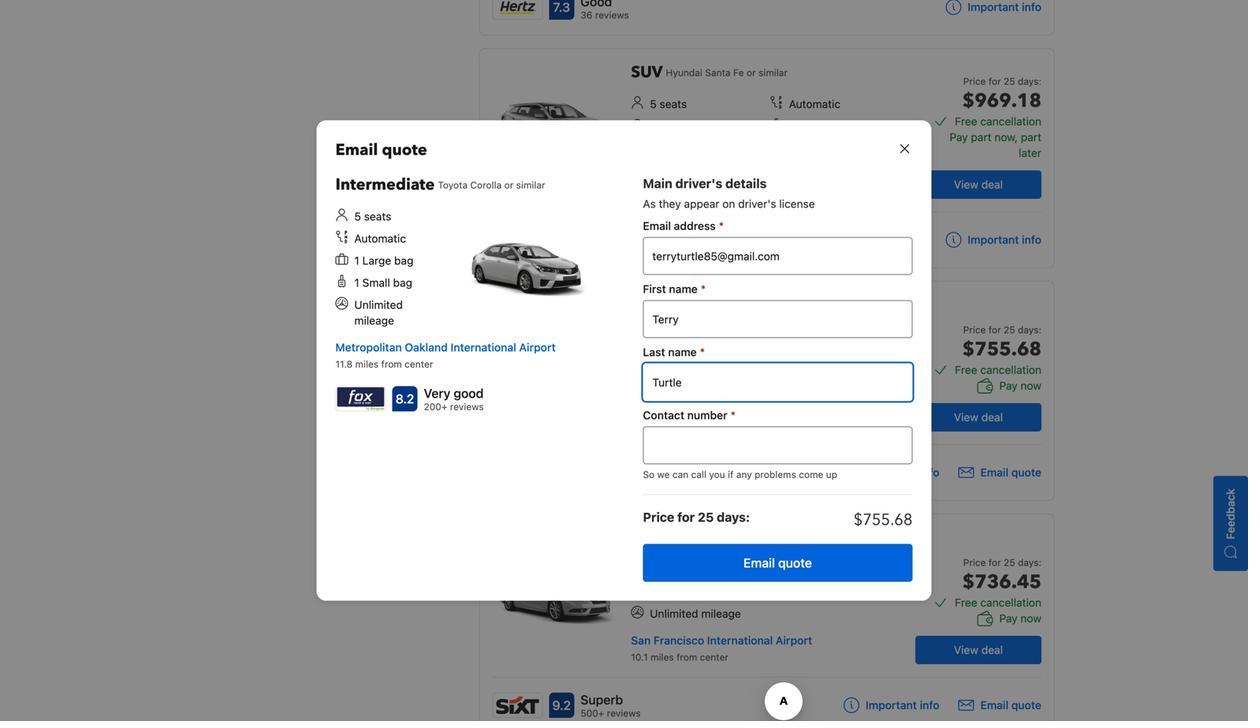 Task type: describe. For each thing, give the bounding box(es) containing it.
none telephone field inside email quote dialog
[[643, 426, 913, 464]]

* for contact number *
[[731, 409, 736, 422]]

free for $755.68
[[956, 363, 978, 376]]

price for 25 days: $969.18
[[963, 76, 1042, 114]]

1 small bag for $736.45
[[790, 585, 847, 598]]

price inside email quote dialog
[[643, 510, 675, 525]]

main driver's details as they appear on driver's license
[[643, 176, 816, 210]]

good
[[454, 386, 484, 401]]

price for 25 days: $736.45
[[963, 557, 1042, 595]]

mileage for $755.68
[[702, 374, 742, 387]]

airport for $755.68
[[815, 401, 852, 414]]

problems
[[755, 469, 797, 480]]

none text field inside email quote dialog
[[643, 363, 913, 401]]

first
[[643, 282, 667, 295]]

name for last name
[[669, 346, 697, 359]]

airport inside email quote dialog
[[520, 341, 556, 354]]

view for $755.68
[[955, 411, 979, 424]]

mileage inside email quote dialog
[[355, 314, 394, 327]]

supplied by sixt image
[[493, 694, 542, 717]]

automatic for $969.18
[[790, 97, 841, 110]]

toyota for metropolitan oakland international airport button to the bottom
[[734, 300, 764, 311]]

price for 25 days: $755.68
[[963, 324, 1042, 363]]

price for $969.18
[[964, 76, 987, 87]]

so we can call you if any problems come up alert
[[643, 467, 913, 482]]

corolla inside email quote dialog
[[471, 179, 502, 191]]

supplied by thrifty image
[[493, 228, 542, 252]]

later
[[1020, 146, 1042, 159]]

intermediate for $755.68
[[631, 294, 731, 316]]

email quote button for $755.68
[[959, 465, 1042, 480]]

now,
[[995, 131, 1019, 144]]

or inside "suv hyundai santa fe or similar"
[[747, 67, 756, 78]]

view deal for $969.18
[[955, 178, 1004, 191]]

as
[[643, 197, 656, 210]]

none text field inside email quote dialog
[[643, 300, 913, 338]]

unlimited inside email quote dialog
[[355, 298, 403, 311]]

5 inside email quote dialog
[[355, 210, 361, 223]]

license
[[780, 197, 816, 210]]

view deal button for $969.18
[[916, 170, 1042, 199]]

main
[[643, 176, 673, 191]]

first name *
[[643, 282, 706, 295]]

1 horizontal spatial corolla
[[766, 300, 798, 311]]

suv
[[631, 62, 663, 83]]

product card group containing $969.18
[[479, 48, 1056, 268]]

last
[[643, 346, 666, 359]]

appear
[[685, 197, 720, 210]]

* for last name *
[[700, 346, 706, 359]]

25 for $755.68
[[1004, 324, 1016, 335]]

intermediate for $736.45
[[631, 527, 731, 549]]

san francisco international airport button for $736.45
[[631, 634, 813, 647]]

fe
[[734, 67, 745, 78]]

up
[[827, 469, 838, 480]]

email quote dialog
[[298, 101, 951, 620]]

toyota for the top metropolitan oakland international airport button
[[438, 179, 468, 191]]

days: inside email quote dialog
[[717, 510, 750, 525]]

for inside email quote dialog
[[678, 510, 695, 525]]

san for $736.45
[[631, 634, 651, 647]]

now for $736.45
[[1021, 612, 1042, 625]]

come
[[799, 469, 824, 480]]

large for $969.18
[[660, 120, 689, 133]]

1 vertical spatial metropolitan oakland international airport 11.8 miles from center
[[631, 401, 852, 430]]

they
[[659, 197, 682, 210]]

email quote button for $736.45
[[959, 697, 1042, 713]]

deal for $755.68
[[982, 411, 1004, 424]]

feedback
[[1225, 489, 1238, 540]]

supplied by hertz image
[[493, 0, 542, 19]]

airport for $969.18
[[776, 168, 813, 181]]

product card group containing important info
[[479, 0, 1056, 36]]

for for $736.45
[[989, 557, 1002, 568]]

address
[[674, 219, 716, 232]]

call
[[692, 469, 707, 480]]

small for $755.68
[[797, 352, 825, 365]]

intermediate toyota corolla or similar for metropolitan oakland international airport button to the bottom
[[631, 294, 841, 316]]

details
[[726, 176, 767, 191]]

contact number *
[[643, 409, 736, 422]]

$969.18
[[963, 88, 1042, 114]]

very
[[424, 386, 451, 401]]

cancellation for $755.68
[[981, 363, 1042, 376]]

international for $755.68
[[747, 401, 812, 414]]

pay for $755.68
[[1000, 379, 1018, 392]]

from inside email quote dialog
[[381, 359, 402, 370]]

2
[[650, 120, 657, 133]]

email address *
[[643, 219, 724, 232]]

or for product card group containing $736.45
[[798, 533, 808, 544]]

seats for $969.18
[[660, 97, 687, 110]]

similar inside "suv hyundai santa fe or similar"
[[759, 67, 788, 78]]

deal for $969.18
[[982, 178, 1004, 191]]

small for $969.18
[[797, 120, 825, 133]]

sentra
[[767, 533, 796, 544]]

pay part now, part later
[[950, 131, 1042, 159]]

* for first name *
[[701, 282, 706, 295]]

from for $969.18
[[677, 186, 698, 197]]

customer rating 8.2 very good element
[[424, 384, 484, 403]]

automatic for $736.45
[[790, 563, 841, 576]]

nissan
[[734, 533, 764, 544]]

suv hyundai santa fe or similar
[[631, 62, 788, 83]]

very good 200+ reviews
[[424, 386, 484, 412]]

large inside email quote dialog
[[363, 254, 392, 267]]

1 part from the left
[[972, 131, 992, 144]]

$736.45
[[963, 569, 1042, 595]]

5 seats for $755.68
[[650, 330, 687, 343]]

price element
[[854, 509, 913, 531]]

unlimited mileage for $755.68
[[650, 374, 742, 387]]

international for $969.18
[[708, 168, 773, 181]]

intermediate nissan sentra or similar
[[631, 527, 839, 549]]

0 vertical spatial metropolitan oakland international airport button
[[336, 341, 556, 354]]

1 horizontal spatial driver's
[[739, 197, 777, 210]]

unlimited mileage inside email quote dialog
[[355, 298, 403, 327]]

unlimited for $736.45
[[650, 607, 699, 620]]

free for $736.45
[[956, 596, 978, 609]]



Task type: vqa. For each thing, say whether or not it's contained in the screenshot.
right $50
no



Task type: locate. For each thing, give the bounding box(es) containing it.
11.8 up supplied by fox image
[[336, 359, 353, 370]]

pay now for $736.45
[[1000, 612, 1042, 625]]

metropolitan oakland international airport 11.8 miles from center inside email quote dialog
[[336, 341, 556, 370]]

or for product card group containing $755.68
[[800, 300, 810, 311]]

or inside email quote dialog
[[505, 179, 514, 191]]

oakland inside email quote dialog
[[405, 341, 448, 354]]

0 horizontal spatial toyota
[[438, 179, 468, 191]]

2 view from the top
[[955, 411, 979, 424]]

for
[[989, 76, 1002, 87], [989, 324, 1002, 335], [678, 510, 695, 525], [989, 557, 1002, 568]]

none email field inside email quote dialog
[[643, 237, 913, 275]]

unlimited
[[355, 298, 403, 311], [650, 374, 699, 387], [650, 607, 699, 620]]

11.8 for $969.18
[[631, 186, 649, 197]]

if
[[728, 469, 734, 480]]

0 vertical spatial email quote button
[[959, 465, 1042, 480]]

11.8 inside san francisco international airport 11.8 miles from center
[[631, 186, 649, 197]]

miles up email address * at right
[[651, 186, 675, 197]]

similar inside intermediate nissan sentra or similar
[[810, 533, 839, 544]]

email quote button inside dialog
[[643, 544, 913, 582]]

airport inside san francisco international airport 10.1 miles from center
[[776, 634, 813, 647]]

0 vertical spatial pay now
[[1000, 379, 1042, 392]]

2 vertical spatial unlimited
[[650, 607, 699, 620]]

1 horizontal spatial intermediate toyota corolla or similar
[[631, 294, 841, 316]]

5 for $755.68
[[650, 330, 657, 343]]

cancellation down price for 25 days: $755.68
[[981, 363, 1042, 376]]

name for first name
[[669, 282, 698, 295]]

san for $969.18
[[631, 168, 651, 181]]

11.8 left "they"
[[631, 186, 649, 197]]

email
[[336, 139, 378, 161], [643, 219, 671, 232], [981, 466, 1009, 479], [744, 555, 776, 570], [981, 699, 1009, 712]]

metropolitan oakland international airport 11.8 miles from center up so we can call you if any problems come up
[[631, 401, 852, 430]]

important
[[968, 0, 1020, 13], [968, 233, 1020, 246], [866, 466, 918, 479], [866, 699, 918, 712]]

price inside price for 25 days: $755.68
[[964, 324, 987, 335]]

miles inside san francisco international airport 11.8 miles from center
[[651, 186, 675, 197]]

small inside email quote dialog
[[363, 276, 390, 289]]

pay now for $755.68
[[1000, 379, 1042, 392]]

airport
[[776, 168, 813, 181], [520, 341, 556, 354], [815, 401, 852, 414], [776, 634, 813, 647]]

1 horizontal spatial oakland
[[701, 401, 744, 414]]

5 seats
[[650, 97, 687, 110], [355, 210, 392, 223], [650, 330, 687, 343]]

free down price for 25 days: $755.68
[[956, 363, 978, 376]]

miles left number
[[651, 419, 675, 430]]

seats inside email quote dialog
[[364, 210, 392, 223]]

intermediate inside email quote dialog
[[336, 174, 435, 196]]

pay now down price for 25 days: $755.68
[[1000, 379, 1042, 392]]

can
[[673, 469, 689, 480]]

large
[[660, 120, 689, 133], [363, 254, 392, 267], [658, 352, 687, 365], [658, 585, 687, 598]]

view deal for $736.45
[[955, 643, 1004, 656]]

name right 'first'
[[669, 282, 698, 295]]

cancellation
[[981, 115, 1042, 128], [981, 363, 1042, 376], [981, 596, 1042, 609]]

last name *
[[643, 346, 706, 359]]

1 vertical spatial deal
[[982, 411, 1004, 424]]

product card group inside email quote dialog
[[336, 174, 615, 440]]

* right last at the right top of page
[[700, 346, 706, 359]]

small for $736.45
[[797, 585, 825, 598]]

1 vertical spatial oakland
[[701, 401, 744, 414]]

1 view deal button from the top
[[916, 170, 1042, 199]]

2 part from the left
[[1022, 131, 1042, 144]]

view deal for $755.68
[[955, 411, 1004, 424]]

1 vertical spatial toyota
[[734, 300, 764, 311]]

free cancellation for $755.68
[[956, 363, 1042, 376]]

now for $755.68
[[1021, 379, 1042, 392]]

2 vertical spatial 5 seats
[[650, 330, 687, 343]]

large for $755.68
[[658, 352, 687, 365]]

important info button
[[946, 0, 1042, 15], [946, 232, 1042, 248], [844, 465, 940, 480], [844, 697, 940, 713]]

small
[[797, 120, 825, 133], [363, 276, 390, 289], [797, 352, 825, 365], [797, 585, 825, 598]]

miles right 10.1
[[651, 652, 674, 663]]

2 francisco from the top
[[654, 634, 705, 647]]

10.1
[[631, 652, 648, 663]]

or inside intermediate nissan sentra or similar
[[798, 533, 808, 544]]

oakland for the top metropolitan oakland international airport button
[[405, 341, 448, 354]]

0 vertical spatial $755.68
[[963, 337, 1042, 363]]

unlimited mileage
[[355, 298, 403, 327], [650, 374, 742, 387], [650, 607, 742, 620]]

price inside price for 25 days: $736.45
[[964, 557, 987, 568]]

2 vertical spatial view deal
[[955, 643, 1004, 656]]

price for 25 days:
[[643, 510, 750, 525]]

automatic for $755.68
[[790, 330, 841, 343]]

1 free from the top
[[956, 115, 978, 128]]

days: for $736.45
[[1019, 557, 1042, 568]]

3 view deal from the top
[[955, 643, 1004, 656]]

1 vertical spatial name
[[669, 346, 697, 359]]

2 view deal button from the top
[[916, 403, 1042, 432]]

similar for metropolitan oakland international airport button to the bottom
[[812, 300, 841, 311]]

0 horizontal spatial corolla
[[471, 179, 502, 191]]

1 vertical spatial 5
[[355, 210, 361, 223]]

25 for $969.18
[[1004, 76, 1016, 87]]

days:
[[1019, 76, 1042, 87], [1019, 324, 1042, 335], [717, 510, 750, 525], [1019, 557, 1042, 568]]

oakland for metropolitan oakland international airport button to the bottom
[[701, 401, 744, 414]]

1 horizontal spatial metropolitan oakland international airport 11.8 miles from center
[[631, 401, 852, 430]]

0 vertical spatial seats
[[660, 97, 687, 110]]

view deal button
[[916, 170, 1042, 199], [916, 403, 1042, 432], [916, 636, 1042, 664]]

product card group
[[479, 0, 1056, 36], [479, 48, 1056, 268], [336, 174, 615, 440], [479, 281, 1056, 501], [479, 514, 1056, 721]]

for inside price for 25 days: $969.18
[[989, 76, 1002, 87]]

reviews
[[450, 401, 484, 412]]

cancellation for $969.18
[[981, 115, 1042, 128]]

2 view deal from the top
[[955, 411, 1004, 424]]

international inside email quote dialog
[[451, 341, 517, 354]]

3 view from the top
[[955, 643, 979, 656]]

free cancellation for $736.45
[[956, 596, 1042, 609]]

view deal down $736.45
[[955, 643, 1004, 656]]

center inside san francisco international airport 11.8 miles from center
[[701, 186, 729, 197]]

seats
[[660, 97, 687, 110], [364, 210, 392, 223], [660, 330, 687, 343]]

for for $755.68
[[989, 324, 1002, 335]]

None text field
[[643, 300, 913, 338]]

1 san from the top
[[631, 168, 651, 181]]

info
[[1023, 0, 1042, 13], [1023, 233, 1042, 246], [920, 466, 940, 479], [920, 699, 940, 712]]

you
[[710, 469, 726, 480]]

1 vertical spatial driver's
[[739, 197, 777, 210]]

francisco for $969.18
[[654, 168, 705, 181]]

for inside price for 25 days: $736.45
[[989, 557, 1002, 568]]

cancellation for $736.45
[[981, 596, 1042, 609]]

intermediate toyota corolla or similar for the top metropolitan oakland international airport button
[[336, 174, 546, 196]]

2 san from the top
[[631, 634, 651, 647]]

2 vertical spatial free cancellation
[[956, 596, 1042, 609]]

1 san francisco international airport button from the top
[[631, 168, 813, 182]]

san francisco international airport button for $969.18
[[631, 168, 813, 182]]

product card group containing $736.45
[[479, 514, 1056, 721]]

1 vertical spatial pay
[[1000, 379, 1018, 392]]

metropolitan oakland international airport button up customer rating 8.2 very good element
[[336, 341, 556, 354]]

200+
[[424, 401, 448, 412]]

we
[[658, 469, 670, 480]]

0 vertical spatial mileage
[[355, 314, 394, 327]]

miles for $755.68
[[651, 419, 675, 430]]

bags
[[692, 120, 717, 133]]

metropolitan oakland international airport button up so we can call you if any problems come up
[[631, 401, 852, 414]]

oakland
[[405, 341, 448, 354], [701, 401, 744, 414]]

3 free cancellation from the top
[[956, 596, 1042, 609]]

product card group containing intermediate
[[336, 174, 615, 440]]

from inside san francisco international airport 10.1 miles from center
[[677, 652, 698, 663]]

1 free cancellation from the top
[[956, 115, 1042, 128]]

25 inside email quote dialog
[[698, 510, 714, 525]]

2 vertical spatial unlimited mileage
[[650, 607, 742, 620]]

25 inside price for 25 days: $969.18
[[1004, 76, 1016, 87]]

similar for san francisco international airport button related to $736.45
[[810, 533, 839, 544]]

for for $969.18
[[989, 76, 1002, 87]]

center
[[701, 186, 729, 197], [405, 359, 433, 370], [701, 419, 729, 430], [700, 652, 729, 663]]

pay down $736.45
[[1000, 612, 1018, 625]]

driver's up appear
[[676, 176, 723, 191]]

deal down the pay part now, part later
[[982, 178, 1004, 191]]

5 seats for $969.18
[[650, 97, 687, 110]]

driver's
[[676, 176, 723, 191], [739, 197, 777, 210]]

0 horizontal spatial metropolitan oakland international airport button
[[336, 341, 556, 354]]

1 vertical spatial seats
[[364, 210, 392, 223]]

0 vertical spatial san francisco international airport button
[[631, 168, 813, 182]]

1 small bag for $755.68
[[790, 352, 847, 365]]

0 vertical spatial view deal button
[[916, 170, 1042, 199]]

cancellation up now, in the right top of the page
[[981, 115, 1042, 128]]

0 vertical spatial now
[[1021, 379, 1042, 392]]

25
[[1004, 76, 1016, 87], [1004, 324, 1016, 335], [698, 510, 714, 525], [1004, 557, 1016, 568]]

3 view deal button from the top
[[916, 636, 1042, 664]]

0 vertical spatial corolla
[[471, 179, 502, 191]]

from right 10.1
[[677, 652, 698, 663]]

deal down price for 25 days: $755.68
[[982, 411, 1004, 424]]

0 vertical spatial metropolitan oakland international airport 11.8 miles from center
[[336, 341, 556, 370]]

1 vertical spatial san francisco international airport button
[[631, 634, 813, 647]]

0 vertical spatial unlimited mileage
[[355, 298, 403, 327]]

san up 10.1
[[631, 634, 651, 647]]

intermediate
[[336, 174, 435, 196], [631, 294, 731, 316], [631, 527, 731, 549]]

san francisco international airport 11.8 miles from center
[[631, 168, 813, 197]]

0 horizontal spatial intermediate toyota corolla or similar
[[336, 174, 546, 196]]

international for $736.45
[[708, 634, 773, 647]]

1 small bag
[[790, 120, 847, 133], [355, 276, 413, 289], [790, 352, 847, 365], [790, 585, 847, 598]]

2 vertical spatial 1 large bag
[[650, 585, 709, 598]]

25 for $736.45
[[1004, 557, 1016, 568]]

francisco for $736.45
[[654, 634, 705, 647]]

deal
[[982, 178, 1004, 191], [982, 411, 1004, 424], [982, 643, 1004, 656]]

1 vertical spatial 1 large bag
[[650, 352, 709, 365]]

$755.68 inside email quote dialog
[[854, 509, 913, 531]]

toyota
[[438, 179, 468, 191], [734, 300, 764, 311]]

from for $736.45
[[677, 652, 698, 663]]

any
[[737, 469, 752, 480]]

1 large bag inside email quote dialog
[[355, 254, 414, 267]]

view deal button down $736.45
[[916, 636, 1042, 664]]

days: for $969.18
[[1019, 76, 1042, 87]]

1 vertical spatial $755.68
[[854, 509, 913, 531]]

name
[[669, 282, 698, 295], [669, 346, 697, 359]]

international
[[708, 168, 773, 181], [451, 341, 517, 354], [747, 401, 812, 414], [708, 634, 773, 647]]

cancellation down $736.45
[[981, 596, 1042, 609]]

2 vertical spatial view
[[955, 643, 979, 656]]

miles for $736.45
[[651, 652, 674, 663]]

feedback button
[[1214, 476, 1249, 571]]

2 vertical spatial deal
[[982, 643, 1004, 656]]

2 free cancellation from the top
[[956, 363, 1042, 376]]

1 francisco from the top
[[654, 168, 705, 181]]

0 horizontal spatial metropolitan
[[336, 341, 402, 354]]

* right 'first'
[[701, 282, 706, 295]]

*
[[719, 219, 724, 232], [701, 282, 706, 295], [700, 346, 706, 359], [731, 409, 736, 422]]

so we can call you if any problems come up
[[643, 469, 838, 480]]

1 vertical spatial free
[[956, 363, 978, 376]]

1 horizontal spatial part
[[1022, 131, 1042, 144]]

days: inside price for 25 days: $755.68
[[1019, 324, 1042, 335]]

1 small bag inside email quote dialog
[[355, 276, 413, 289]]

1 large bag for $736.45
[[650, 585, 709, 598]]

0 vertical spatial 11.8
[[631, 186, 649, 197]]

oakland up very
[[405, 341, 448, 354]]

None telephone field
[[643, 426, 913, 464]]

2 vertical spatial 5
[[650, 330, 657, 343]]

1 horizontal spatial toyota
[[734, 300, 764, 311]]

francisco inside san francisco international airport 11.8 miles from center
[[654, 168, 705, 181]]

2 vertical spatial seats
[[660, 330, 687, 343]]

1 small bag for $969.18
[[790, 120, 847, 133]]

5 seats inside email quote dialog
[[355, 210, 392, 223]]

part
[[972, 131, 992, 144], [1022, 131, 1042, 144]]

1 view from the top
[[955, 178, 979, 191]]

1 vertical spatial unlimited mileage
[[650, 374, 742, 387]]

center for $755.68
[[701, 419, 729, 430]]

2 large bags
[[650, 120, 717, 133]]

1 vertical spatial 5 seats
[[355, 210, 392, 223]]

* for email address *
[[719, 219, 724, 232]]

miles for $969.18
[[651, 186, 675, 197]]

None text field
[[643, 363, 913, 401]]

metropolitan oakland international airport 11.8 miles from center up customer rating 8.2 very good element
[[336, 341, 556, 370]]

1 vertical spatial free cancellation
[[956, 363, 1042, 376]]

francisco inside san francisco international airport 10.1 miles from center
[[654, 634, 705, 647]]

metropolitan
[[336, 341, 402, 354], [631, 401, 698, 414]]

0 vertical spatial 1 large bag
[[355, 254, 414, 267]]

1 vertical spatial 11.8
[[336, 359, 353, 370]]

from up 8.2
[[381, 359, 402, 370]]

2 vertical spatial cancellation
[[981, 596, 1042, 609]]

san up as
[[631, 168, 651, 181]]

view for $736.45
[[955, 643, 979, 656]]

3 free from the top
[[956, 596, 978, 609]]

1 cancellation from the top
[[981, 115, 1042, 128]]

None email field
[[643, 237, 913, 275]]

1 vertical spatial now
[[1021, 612, 1042, 625]]

0 vertical spatial deal
[[982, 178, 1004, 191]]

automatic inside email quote dialog
[[355, 232, 406, 245]]

0 vertical spatial intermediate toyota corolla or similar
[[336, 174, 546, 196]]

automatic
[[790, 97, 841, 110], [355, 232, 406, 245], [790, 330, 841, 343], [790, 563, 841, 576]]

metropolitan up supplied by fox image
[[336, 341, 402, 354]]

international inside san francisco international airport 11.8 miles from center
[[708, 168, 773, 181]]

free cancellation for $969.18
[[956, 115, 1042, 128]]

1 vertical spatial intermediate
[[631, 294, 731, 316]]

0 vertical spatial free cancellation
[[956, 115, 1042, 128]]

1 vertical spatial metropolitan oakland international airport button
[[631, 401, 852, 414]]

1 vertical spatial francisco
[[654, 634, 705, 647]]

0 vertical spatial intermediate
[[336, 174, 435, 196]]

2 free from the top
[[956, 363, 978, 376]]

0 horizontal spatial $755.68
[[854, 509, 913, 531]]

2 vertical spatial free
[[956, 596, 978, 609]]

hyundai
[[666, 67, 703, 78]]

or for product card group containing intermediate
[[505, 179, 514, 191]]

airport inside san francisco international airport 11.8 miles from center
[[776, 168, 813, 181]]

pay now
[[1000, 379, 1042, 392], [1000, 612, 1042, 625]]

1 large bag for $755.68
[[650, 352, 709, 365]]

mileage
[[355, 314, 394, 327], [702, 374, 742, 387], [702, 607, 742, 620]]

2 san francisco international airport button from the top
[[631, 634, 813, 647]]

11.8
[[631, 186, 649, 197], [336, 359, 353, 370], [631, 419, 649, 430]]

11.8 up so
[[631, 419, 649, 430]]

2 cancellation from the top
[[981, 363, 1042, 376]]

miles inside email quote dialog
[[355, 359, 379, 370]]

0 vertical spatial pay
[[950, 131, 969, 144]]

1 horizontal spatial metropolitan
[[631, 401, 698, 414]]

0 horizontal spatial part
[[972, 131, 992, 144]]

from inside san francisco international airport 11.8 miles from center
[[677, 186, 698, 197]]

5
[[650, 97, 657, 110], [355, 210, 361, 223], [650, 330, 657, 343]]

important info
[[968, 0, 1042, 13], [968, 233, 1042, 246], [866, 466, 940, 479], [866, 699, 940, 712]]

now
[[1021, 379, 1042, 392], [1021, 612, 1042, 625]]

1 vertical spatial corolla
[[766, 300, 798, 311]]

1 vertical spatial san
[[631, 634, 651, 647]]

2 now from the top
[[1021, 612, 1042, 625]]

2 vertical spatial email quote button
[[959, 697, 1042, 713]]

santa
[[706, 67, 731, 78]]

from for $755.68
[[677, 419, 698, 430]]

oakland right contact
[[701, 401, 744, 414]]

center for $969.18
[[701, 186, 729, 197]]

free cancellation down $736.45
[[956, 596, 1042, 609]]

0 vertical spatial toyota
[[438, 179, 468, 191]]

number
[[688, 409, 728, 422]]

price
[[964, 76, 987, 87], [964, 324, 987, 335], [643, 510, 675, 525], [964, 557, 987, 568]]

1 now from the top
[[1021, 379, 1042, 392]]

seats for $755.68
[[660, 330, 687, 343]]

0 vertical spatial francisco
[[654, 168, 705, 181]]

2 vertical spatial 11.8
[[631, 419, 649, 430]]

supplied by fox image
[[337, 387, 385, 411]]

pay
[[950, 131, 969, 144], [1000, 379, 1018, 392], [1000, 612, 1018, 625]]

from up can
[[677, 419, 698, 430]]

1 vertical spatial pay now
[[1000, 612, 1042, 625]]

view deal button down the pay part now, part later
[[916, 170, 1042, 199]]

name right last at the right top of page
[[669, 346, 697, 359]]

0 horizontal spatial driver's
[[676, 176, 723, 191]]

1 view deal from the top
[[955, 178, 1004, 191]]

intermediate toyota corolla or similar inside email quote dialog
[[336, 174, 546, 196]]

quote
[[382, 139, 427, 161], [1012, 466, 1042, 479], [779, 555, 813, 570], [1012, 699, 1042, 712]]

metropolitan inside email quote dialog
[[336, 341, 402, 354]]

8.2 element
[[393, 386, 418, 411]]

3 deal from the top
[[982, 643, 1004, 656]]

days: inside price for 25 days: $736.45
[[1019, 557, 1042, 568]]

0 vertical spatial san
[[631, 168, 651, 181]]

pay inside the pay part now, part later
[[950, 131, 969, 144]]

view deal down price for 25 days: $755.68
[[955, 411, 1004, 424]]

unlimited for $755.68
[[650, 374, 699, 387]]

0 vertical spatial view deal
[[955, 178, 1004, 191]]

free cancellation
[[956, 115, 1042, 128], [956, 363, 1042, 376], [956, 596, 1042, 609]]

1 vertical spatial mileage
[[702, 374, 742, 387]]

part up later
[[1022, 131, 1042, 144]]

pay down price for 25 days: $755.68
[[1000, 379, 1018, 392]]

free cancellation up now, in the right top of the page
[[956, 115, 1042, 128]]

similar
[[759, 67, 788, 78], [517, 179, 546, 191], [812, 300, 841, 311], [810, 533, 839, 544]]

free up the pay part now, part later
[[956, 115, 978, 128]]

1 vertical spatial cancellation
[[981, 363, 1042, 376]]

contact
[[643, 409, 685, 422]]

view deal button for $736.45
[[916, 636, 1042, 664]]

or
[[747, 67, 756, 78], [505, 179, 514, 191], [800, 300, 810, 311], [798, 533, 808, 544]]

free down $736.45
[[956, 596, 978, 609]]

2 vertical spatial intermediate
[[631, 527, 731, 549]]

25 inside price for 25 days: $736.45
[[1004, 557, 1016, 568]]

center for $736.45
[[700, 652, 729, 663]]

days: inside price for 25 days: $969.18
[[1019, 76, 1042, 87]]

san
[[631, 168, 651, 181], [631, 634, 651, 647]]

0 vertical spatial oakland
[[405, 341, 448, 354]]

unlimited mileage for $736.45
[[650, 607, 742, 620]]

now down $736.45
[[1021, 612, 1042, 625]]

miles up supplied by fox image
[[355, 359, 379, 370]]

corolla
[[471, 179, 502, 191], [766, 300, 798, 311]]

0 vertical spatial unlimited
[[355, 298, 403, 311]]

1 vertical spatial unlimited
[[650, 374, 699, 387]]

1 vertical spatial view deal
[[955, 411, 1004, 424]]

1 deal from the top
[[982, 178, 1004, 191]]

large for $736.45
[[658, 585, 687, 598]]

0 vertical spatial 5 seats
[[650, 97, 687, 110]]

airport for $736.45
[[776, 634, 813, 647]]

0 vertical spatial cancellation
[[981, 115, 1042, 128]]

free for $969.18
[[956, 115, 978, 128]]

center inside email quote dialog
[[405, 359, 433, 370]]

price inside price for 25 days: $969.18
[[964, 76, 987, 87]]

2 vertical spatial view deal button
[[916, 636, 1042, 664]]

* right number
[[731, 409, 736, 422]]

san francisco international airport 10.1 miles from center
[[631, 634, 813, 663]]

email quote button
[[959, 465, 1042, 480], [643, 544, 913, 582], [959, 697, 1042, 713]]

pay left now, in the right top of the page
[[950, 131, 969, 144]]

intermediate toyota corolla or similar
[[336, 174, 546, 196], [631, 294, 841, 316]]

so
[[643, 469, 655, 480]]

3 cancellation from the top
[[981, 596, 1042, 609]]

view for $969.18
[[955, 178, 979, 191]]

pay for $736.45
[[1000, 612, 1018, 625]]

view deal button down price for 25 days: $755.68
[[916, 403, 1042, 432]]

1 vertical spatial view deal button
[[916, 403, 1042, 432]]

0 vertical spatial view
[[955, 178, 979, 191]]

1 vertical spatial metropolitan
[[631, 401, 698, 414]]

metropolitan oakland international airport button
[[336, 341, 556, 354], [631, 401, 852, 414]]

8.2
[[396, 391, 414, 406]]

0 horizontal spatial oakland
[[405, 341, 448, 354]]

1
[[790, 120, 795, 133], [355, 254, 360, 267], [355, 276, 360, 289], [650, 352, 655, 365], [790, 352, 795, 365], [650, 585, 655, 598], [790, 585, 795, 598]]

25 inside price for 25 days: $755.68
[[1004, 324, 1016, 335]]

email quote
[[336, 139, 427, 161], [981, 466, 1042, 479], [744, 555, 813, 570], [981, 699, 1042, 712]]

$755.68
[[963, 337, 1042, 363], [854, 509, 913, 531]]

driver's down 'details'
[[739, 197, 777, 210]]

view deal down the pay part now, part later
[[955, 178, 1004, 191]]

1 horizontal spatial metropolitan oakland international airport button
[[631, 401, 852, 414]]

san inside san francisco international airport 10.1 miles from center
[[631, 634, 651, 647]]

11.8 inside email quote dialog
[[336, 359, 353, 370]]

san inside san francisco international airport 11.8 miles from center
[[631, 168, 651, 181]]

2 deal from the top
[[982, 411, 1004, 424]]

on
[[723, 197, 736, 210]]

price for $736.45
[[964, 557, 987, 568]]

* down the on
[[719, 219, 724, 232]]

metropolitan down last name * at the top right of the page
[[631, 401, 698, 414]]

from right main at right top
[[677, 186, 698, 197]]

part left now, in the right top of the page
[[972, 131, 992, 144]]

deal for $736.45
[[982, 643, 1004, 656]]

1 horizontal spatial $755.68
[[963, 337, 1042, 363]]

deal down $736.45
[[982, 643, 1004, 656]]

from
[[677, 186, 698, 197], [381, 359, 402, 370], [677, 419, 698, 430], [677, 652, 698, 663]]

miles inside san francisco international airport 10.1 miles from center
[[651, 652, 674, 663]]

0 horizontal spatial metropolitan oakland international airport 11.8 miles from center
[[336, 341, 556, 370]]

now down price for 25 days: $755.68
[[1021, 379, 1042, 392]]

2 vertical spatial mileage
[[702, 607, 742, 620]]

international inside san francisco international airport 10.1 miles from center
[[708, 634, 773, 647]]

1 vertical spatial email quote button
[[643, 544, 913, 582]]

miles
[[651, 186, 675, 197], [355, 359, 379, 370], [651, 419, 675, 430], [651, 652, 674, 663]]

view deal button for $755.68
[[916, 403, 1042, 432]]

center inside san francisco international airport 10.1 miles from center
[[700, 652, 729, 663]]

toyota inside email quote dialog
[[438, 179, 468, 191]]

1 vertical spatial intermediate toyota corolla or similar
[[631, 294, 841, 316]]

2 pay now from the top
[[1000, 612, 1042, 625]]

similar inside email quote dialog
[[517, 179, 546, 191]]

san francisco international airport button
[[631, 168, 813, 182], [631, 634, 813, 647]]

0 vertical spatial 5
[[650, 97, 657, 110]]

for inside price for 25 days: $755.68
[[989, 324, 1002, 335]]

11.8 for $755.68
[[631, 419, 649, 430]]

free cancellation down price for 25 days: $755.68
[[956, 363, 1042, 376]]

1 pay now from the top
[[1000, 379, 1042, 392]]

pay now down $736.45
[[1000, 612, 1042, 625]]

product card group containing $755.68
[[479, 281, 1056, 501]]

similar for the top metropolitan oakland international airport button
[[517, 179, 546, 191]]

francisco
[[654, 168, 705, 181], [654, 634, 705, 647]]

1 vertical spatial view
[[955, 411, 979, 424]]

2 vertical spatial pay
[[1000, 612, 1018, 625]]

0 vertical spatial metropolitan
[[336, 341, 402, 354]]

5 for $969.18
[[650, 97, 657, 110]]



